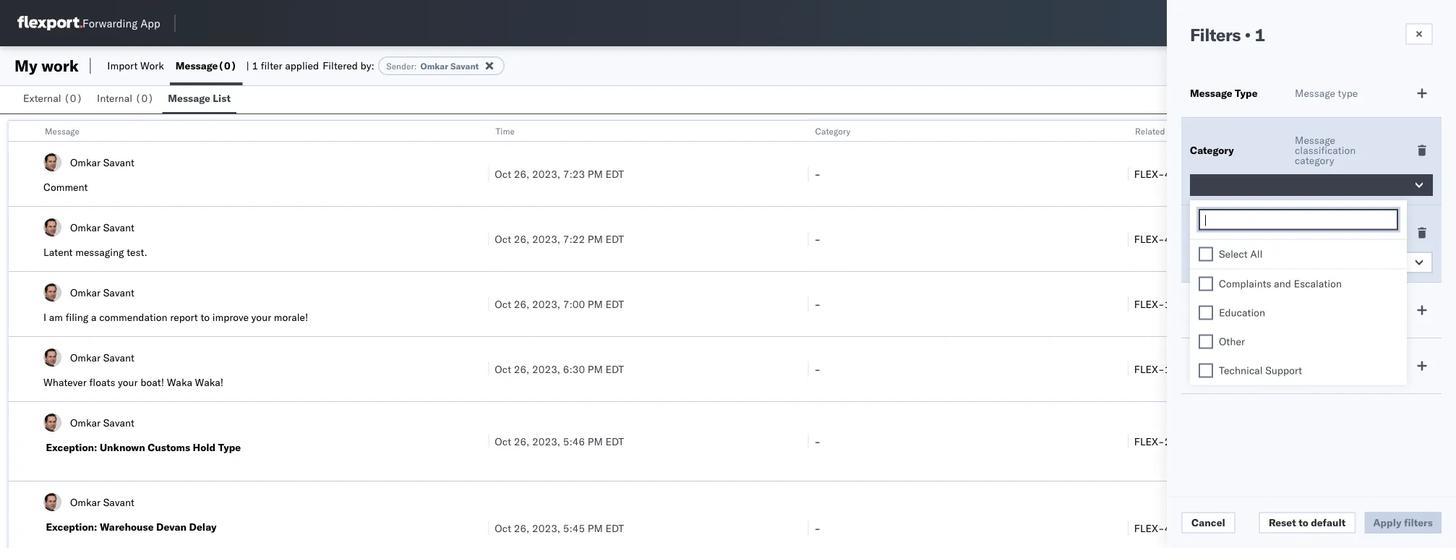 Task type: describe. For each thing, give the bounding box(es) containing it.
0 vertical spatial type
[[1235, 87, 1258, 99]]

oct 26, 2023, 7:00 pm edt
[[495, 298, 624, 310]]

created date
[[1190, 359, 1255, 372]]

other
[[1219, 335, 1245, 348]]

savant for oct 26, 2023, 5:45 pm edt
[[103, 496, 134, 508]]

message list button
[[162, 85, 237, 114]]

(0) for external (0)
[[64, 92, 83, 105]]

external (0) button
[[17, 85, 91, 114]]

oct 26, 2023, 7:23 pm edt
[[495, 167, 624, 180]]

7:23
[[563, 167, 585, 180]]

omkar for oct 26, 2023, 7:23 pm edt
[[70, 156, 101, 169]]

my
[[14, 56, 37, 76]]

education
[[1219, 306, 1266, 319]]

omkar savant for oct 26, 2023, 7:22 pm edt
[[70, 221, 134, 234]]

26, for oct 26, 2023, 7:00 pm edt
[[514, 298, 530, 310]]

message classification category
[[1295, 134, 1356, 167]]

waka!
[[195, 376, 224, 389]]

resize handle column header for message
[[471, 121, 488, 548]]

savant for oct 26, 2023, 5:46 pm edt
[[103, 416, 134, 429]]

created
[[1190, 359, 1229, 372]]

message for message
[[45, 125, 80, 136]]

flex- 458574 for oct 26, 2023, 7:22 pm edt
[[1135, 233, 1203, 245]]

filtered
[[323, 59, 358, 72]]

message type
[[1190, 87, 1258, 99]]

morale!
[[274, 311, 308, 324]]

filters • 1
[[1190, 24, 1266, 46]]

2271801
[[1165, 435, 1209, 448]]

whatever floats your boat! waka waka!
[[43, 376, 224, 389]]

oct 26, 2023, 5:46 pm edt
[[495, 435, 624, 448]]

app
[[140, 16, 160, 30]]

oct 26, 2023, 5:45 pm edt
[[495, 522, 624, 534]]

who
[[1330, 221, 1349, 234]]

exception: warehouse devan delay
[[46, 521, 217, 533]]

to inside button
[[1299, 516, 1309, 529]]

related
[[1135, 125, 1165, 136]]

| 1 filter applied filtered by:
[[246, 59, 375, 72]]

- for oct 26, 2023, 7:22 pm edt
[[815, 233, 821, 245]]

reset to default button
[[1259, 512, 1356, 534]]

message
[[1313, 231, 1353, 244]]

by:
[[361, 59, 375, 72]]

7:00
[[563, 298, 585, 310]]

support
[[1266, 364, 1303, 377]]

458574 for oct 26, 2023, 7:23 pm edt
[[1165, 167, 1203, 180]]

classification
[[1295, 144, 1356, 157]]

omkar savant for oct 26, 2023, 7:00 pm edt
[[70, 286, 134, 299]]

(0) for internal (0)
[[135, 92, 154, 105]]

edt for oct 26, 2023, 7:00 pm edt
[[606, 298, 624, 310]]

message type
[[1295, 87, 1358, 99]]

1854269
[[1165, 298, 1209, 310]]

category
[[1295, 154, 1335, 167]]

external
[[23, 92, 61, 105]]

comment
[[43, 181, 88, 193]]

whatever
[[43, 376, 87, 389]]

forwarding app
[[82, 16, 160, 30]]

omkar right :
[[421, 60, 448, 71]]

resize handle column header for related work item/shipment
[[1431, 121, 1448, 548]]

omkar for oct 26, 2023, 5:45 pm edt
[[70, 496, 101, 508]]

5:46
[[563, 435, 585, 448]]

omkar savant for oct 26, 2023, 6:30 pm edt
[[70, 351, 134, 364]]

savant right :
[[451, 60, 479, 71]]

oct 26, 2023, 6:30 pm edt
[[495, 363, 624, 375]]

1 vertical spatial type
[[218, 441, 241, 454]]

forwarding app link
[[17, 16, 160, 30]]

0 vertical spatial your
[[251, 311, 271, 324]]

pm for 7:23
[[588, 167, 603, 180]]

messaging
[[75, 246, 124, 259]]

work for my
[[41, 56, 79, 76]]

edt for oct 26, 2023, 6:30 pm edt
[[606, 363, 624, 375]]

date
[[1295, 365, 1316, 377]]

message for message type
[[1295, 87, 1336, 99]]

oct for oct 26, 2023, 7:22 pm edt
[[495, 233, 511, 245]]

7:22
[[563, 233, 585, 245]]

message (0)
[[176, 59, 237, 72]]

pm for 7:22
[[588, 233, 603, 245]]

improve
[[212, 311, 249, 324]]

•
[[1245, 24, 1251, 46]]

edt for oct 26, 2023, 5:45 pm edt
[[606, 522, 624, 534]]

flex- for oct 26, 2023, 5:45 pm edt
[[1135, 522, 1165, 534]]

- for oct 26, 2023, 5:45 pm edt
[[815, 522, 821, 534]]

person who sent the message
[[1295, 221, 1371, 244]]

oct for oct 26, 2023, 5:45 pm edt
[[495, 522, 511, 534]]

internal
[[97, 92, 132, 105]]

filter
[[261, 59, 282, 72]]

flex- for oct 26, 2023, 7:22 pm edt
[[1135, 233, 1165, 245]]

commendation
[[99, 311, 167, 324]]

internal (0)
[[97, 92, 154, 105]]

- for oct 26, 2023, 6:30 pm edt
[[815, 363, 821, 375]]

i
[[43, 311, 46, 324]]

flex- for oct 26, 2023, 7:23 pm edt
[[1135, 167, 1165, 180]]

Search Shipments (/) text field
[[1180, 12, 1319, 34]]

cancel button
[[1182, 512, 1236, 534]]

1 vertical spatial category
[[1190, 144, 1234, 157]]

1 horizontal spatial 1
[[1255, 24, 1266, 46]]

|
[[246, 59, 249, 72]]

type
[[1338, 87, 1358, 99]]

and
[[1274, 277, 1292, 290]]

26, for oct 26, 2023, 5:46 pm edt
[[514, 435, 530, 448]]

filters
[[1190, 24, 1241, 46]]

flex- 2271801
[[1135, 435, 1209, 448]]

458574 for oct 26, 2023, 7:22 pm edt
[[1165, 233, 1203, 245]]

floats
[[89, 376, 115, 389]]

flexport. image
[[17, 16, 82, 30]]

26, for oct 26, 2023, 7:22 pm edt
[[514, 233, 530, 245]]

forwarding
[[82, 16, 138, 30]]

edt for oct 26, 2023, 7:22 pm edt
[[606, 233, 624, 245]]

1366815
[[1165, 363, 1209, 375]]

458574 for oct 26, 2023, 5:45 pm edt
[[1165, 522, 1203, 534]]

waka
[[167, 376, 192, 389]]



Task type: locate. For each thing, give the bounding box(es) containing it.
savant up whatever floats your boat! waka waka! on the left bottom of the page
[[103, 351, 134, 364]]

2 oct from the top
[[495, 233, 511, 245]]

None text field
[[1204, 214, 1397, 227]]

6 - from the top
[[815, 522, 821, 534]]

edt right 7:23
[[606, 167, 624, 180]]

3 oct from the top
[[495, 298, 511, 310]]

0 vertical spatial 458574
[[1165, 167, 1203, 180]]

1 resize handle column header from the left
[[471, 121, 488, 548]]

oct 26, 2023, 7:22 pm edt
[[495, 233, 624, 245]]

reset
[[1269, 516, 1297, 529]]

oct for oct 26, 2023, 5:46 pm edt
[[495, 435, 511, 448]]

warehouse
[[100, 521, 154, 533]]

5 pm from the top
[[588, 435, 603, 448]]

pm
[[588, 167, 603, 180], [588, 233, 603, 245], [588, 298, 603, 310], [588, 363, 603, 375], [588, 435, 603, 448], [588, 522, 603, 534]]

1 horizontal spatial category
[[1190, 144, 1234, 157]]

0 vertical spatial sender
[[386, 60, 414, 71]]

1 flex- 458574 from the top
[[1135, 167, 1203, 180]]

sender : omkar savant
[[386, 60, 479, 71]]

work for related
[[1168, 125, 1187, 136]]

0 vertical spatial 1
[[1255, 24, 1266, 46]]

pm right 6:30
[[588, 363, 603, 375]]

to right report
[[201, 311, 210, 324]]

3 edt from the top
[[606, 298, 624, 310]]

1 2023, from the top
[[532, 167, 561, 180]]

omkar savant up warehouse
[[70, 496, 134, 508]]

edt for oct 26, 2023, 5:46 pm edt
[[606, 435, 624, 448]]

edt right 5:45
[[606, 522, 624, 534]]

exception: for exception: unknown customs hold type
[[46, 441, 97, 454]]

omkar savant up messaging
[[70, 221, 134, 234]]

applied
[[285, 59, 319, 72]]

omkar down the floats
[[70, 416, 101, 429]]

message for message type
[[1190, 87, 1233, 99]]

omkar inside button
[[1206, 256, 1239, 269]]

type right hold
[[218, 441, 241, 454]]

0 vertical spatial flex- 458574
[[1135, 167, 1203, 180]]

3 flex- from the top
[[1135, 298, 1165, 310]]

omkar up complaints
[[1206, 256, 1239, 269]]

2023, left 5:46
[[532, 435, 561, 448]]

savant up test.
[[103, 221, 134, 234]]

savant for oct 26, 2023, 7:23 pm edt
[[103, 156, 134, 169]]

savant down internal (0) button
[[103, 156, 134, 169]]

1 horizontal spatial work
[[1168, 125, 1187, 136]]

3 pm from the top
[[588, 298, 603, 310]]

1 flex- from the top
[[1135, 167, 1165, 180]]

2023, for 6:30
[[532, 363, 561, 375]]

2 flex- from the top
[[1135, 233, 1165, 245]]

sender for sender
[[1190, 226, 1225, 239]]

1 vertical spatial work
[[1168, 125, 1187, 136]]

omkar up filing
[[70, 286, 101, 299]]

2 flex- 458574 from the top
[[1135, 233, 1203, 245]]

0 horizontal spatial type
[[218, 441, 241, 454]]

1 horizontal spatial sender
[[1190, 226, 1225, 239]]

1 458574 from the top
[[1165, 167, 1203, 180]]

None checkbox
[[1199, 247, 1214, 261], [1199, 277, 1214, 291], [1199, 247, 1214, 261], [1199, 277, 1214, 291]]

message for message created date
[[1295, 354, 1336, 367]]

2023, for 7:22
[[532, 233, 561, 245]]

1 edt from the top
[[606, 167, 624, 180]]

6 flex- from the top
[[1135, 522, 1165, 534]]

1 vertical spatial 458574
[[1165, 233, 1203, 245]]

4 - from the top
[[815, 363, 821, 375]]

import work button
[[102, 46, 170, 85]]

(0) right internal
[[135, 92, 154, 105]]

hold
[[193, 441, 216, 454]]

3 - from the top
[[815, 298, 821, 310]]

savant up commendation
[[103, 286, 134, 299]]

complaints
[[1219, 277, 1272, 290]]

import work
[[107, 59, 164, 72]]

omkar for oct 26, 2023, 7:00 pm edt
[[70, 286, 101, 299]]

resize handle column header for category
[[1111, 121, 1128, 548]]

5 edt from the top
[[606, 435, 624, 448]]

message up "category"
[[1295, 134, 1336, 146]]

created
[[1338, 354, 1373, 367]]

4 flex- from the top
[[1135, 363, 1165, 375]]

omkar up latent messaging test. on the top left
[[70, 221, 101, 234]]

26, left 7:22
[[514, 233, 530, 245]]

omkar savant up the floats
[[70, 351, 134, 364]]

2023, for 7:00
[[532, 298, 561, 310]]

exception: left unknown
[[46, 441, 97, 454]]

oct left 5:45
[[495, 522, 511, 534]]

message left created
[[1295, 354, 1336, 367]]

omkar up comment
[[70, 156, 101, 169]]

6 edt from the top
[[606, 522, 624, 534]]

0 horizontal spatial to
[[201, 311, 210, 324]]

oct down time
[[495, 167, 511, 180]]

- for oct 26, 2023, 5:46 pm edt
[[815, 435, 821, 448]]

latent messaging test.
[[43, 246, 147, 259]]

flex- for oct 26, 2023, 6:30 pm edt
[[1135, 363, 1165, 375]]

omkar savant for oct 26, 2023, 7:23 pm edt
[[70, 156, 134, 169]]

your
[[251, 311, 271, 324], [118, 376, 138, 389]]

import
[[107, 59, 138, 72]]

filing
[[66, 311, 89, 324]]

report
[[170, 311, 198, 324]]

oct for oct 26, 2023, 6:30 pm edt
[[495, 363, 511, 375]]

omkar for oct 26, 2023, 6:30 pm edt
[[70, 351, 101, 364]]

related work item/shipment
[[1135, 125, 1248, 136]]

26, left 7:00
[[514, 298, 530, 310]]

4 2023, from the top
[[532, 363, 561, 375]]

pm right 7:22
[[588, 233, 603, 245]]

flex- 1854269
[[1135, 298, 1209, 310]]

select all
[[1219, 248, 1263, 260]]

exception: left warehouse
[[46, 521, 97, 533]]

pm right 7:00
[[588, 298, 603, 310]]

3 2023, from the top
[[532, 298, 561, 310]]

2 horizontal spatial (0)
[[218, 59, 237, 72]]

item/shipment
[[1189, 125, 1248, 136]]

2023, for 7:23
[[532, 167, 561, 180]]

work right related
[[1168, 125, 1187, 136]]

oct left 5:46
[[495, 435, 511, 448]]

2 458574 from the top
[[1165, 233, 1203, 245]]

6 2023, from the top
[[532, 522, 561, 534]]

26,
[[514, 167, 530, 180], [514, 233, 530, 245], [514, 298, 530, 310], [514, 363, 530, 375], [514, 435, 530, 448], [514, 522, 530, 534]]

savant for oct 26, 2023, 6:30 pm edt
[[103, 351, 134, 364]]

1 horizontal spatial (0)
[[135, 92, 154, 105]]

6 oct from the top
[[495, 522, 511, 534]]

resize handle column header
[[471, 121, 488, 548], [791, 121, 808, 548], [1111, 121, 1128, 548], [1431, 121, 1448, 548]]

omkar savant up unknown
[[70, 416, 134, 429]]

6 26, from the top
[[514, 522, 530, 534]]

2 2023, from the top
[[532, 233, 561, 245]]

5 - from the top
[[815, 435, 821, 448]]

pm right 7:23
[[588, 167, 603, 180]]

sender up select
[[1190, 226, 1225, 239]]

message created date
[[1295, 354, 1373, 377]]

reset to default
[[1269, 516, 1346, 529]]

work
[[140, 59, 164, 72]]

4 edt from the top
[[606, 363, 624, 375]]

4 resize handle column header from the left
[[1431, 121, 1448, 548]]

26, left 6:30
[[514, 363, 530, 375]]

4 oct from the top
[[495, 363, 511, 375]]

technical
[[1219, 364, 1263, 377]]

omkar for oct 26, 2023, 5:46 pm edt
[[70, 416, 101, 429]]

savant up complaints
[[1241, 256, 1275, 269]]

savant for oct 26, 2023, 7:22 pm edt
[[103, 221, 134, 234]]

flex-
[[1135, 167, 1165, 180], [1135, 233, 1165, 245], [1135, 298, 1165, 310], [1135, 363, 1165, 375], [1135, 435, 1165, 448], [1135, 522, 1165, 534]]

1 vertical spatial sender
[[1190, 226, 1225, 239]]

omkar savant button
[[1190, 252, 1433, 273]]

edt
[[606, 167, 624, 180], [606, 233, 624, 245], [606, 298, 624, 310], [606, 363, 624, 375], [606, 435, 624, 448], [606, 522, 624, 534]]

- for oct 26, 2023, 7:23 pm edt
[[815, 167, 821, 180]]

list box
[[1190, 240, 1407, 385]]

26, for oct 26, 2023, 5:45 pm edt
[[514, 522, 530, 534]]

the
[[1295, 231, 1310, 244]]

omkar savant inside button
[[1206, 256, 1275, 269]]

internal (0) button
[[91, 85, 162, 114]]

2 pm from the top
[[588, 233, 603, 245]]

message for message classification category
[[1295, 134, 1336, 146]]

1 vertical spatial exception:
[[46, 521, 97, 533]]

external (0)
[[23, 92, 83, 105]]

2023, left 7:22
[[532, 233, 561, 245]]

(0) inside internal (0) button
[[135, 92, 154, 105]]

1 vertical spatial flex- 458574
[[1135, 233, 1203, 245]]

a
[[91, 311, 97, 324]]

message for message list
[[168, 92, 210, 105]]

boat!
[[141, 376, 164, 389]]

savant
[[451, 60, 479, 71], [103, 156, 134, 169], [103, 221, 134, 234], [1241, 256, 1275, 269], [103, 286, 134, 299], [103, 351, 134, 364], [103, 416, 134, 429], [103, 496, 134, 508]]

message inside "message created date"
[[1295, 354, 1336, 367]]

omkar savant for oct 26, 2023, 5:45 pm edt
[[70, 496, 134, 508]]

2023, left 6:30
[[532, 363, 561, 375]]

(0) inside external (0) button
[[64, 92, 83, 105]]

type up item/shipment
[[1235, 87, 1258, 99]]

0 vertical spatial exception:
[[46, 441, 97, 454]]

to right reset
[[1299, 516, 1309, 529]]

0 horizontal spatial (0)
[[64, 92, 83, 105]]

omkar savant up comment
[[70, 156, 134, 169]]

omkar savant up a
[[70, 286, 134, 299]]

flex- 1366815
[[1135, 363, 1209, 375]]

oct for oct 26, 2023, 7:23 pm edt
[[495, 167, 511, 180]]

resize handle column header for time
[[791, 121, 808, 548]]

1 horizontal spatial to
[[1299, 516, 1309, 529]]

5 26, from the top
[[514, 435, 530, 448]]

edt right 7:22
[[606, 233, 624, 245]]

2023, left 7:00
[[532, 298, 561, 310]]

list box containing select all
[[1190, 240, 1407, 385]]

2 edt from the top
[[606, 233, 624, 245]]

sent
[[1351, 221, 1371, 234]]

message down external (0) button
[[45, 125, 80, 136]]

category
[[816, 125, 851, 136], [1190, 144, 1234, 157]]

1 vertical spatial to
[[1299, 516, 1309, 529]]

oct left 7:22
[[495, 233, 511, 245]]

am
[[49, 311, 63, 324]]

26, for oct 26, 2023, 7:23 pm edt
[[514, 167, 530, 180]]

(0) right external
[[64, 92, 83, 105]]

your left boat!
[[118, 376, 138, 389]]

oct
[[495, 167, 511, 180], [495, 233, 511, 245], [495, 298, 511, 310], [495, 363, 511, 375], [495, 435, 511, 448], [495, 522, 511, 534]]

exception: for exception: warehouse devan delay
[[46, 521, 97, 533]]

4 26, from the top
[[514, 363, 530, 375]]

6:30
[[563, 363, 585, 375]]

26, down time
[[514, 167, 530, 180]]

1 pm from the top
[[588, 167, 603, 180]]

1 right the |
[[252, 59, 258, 72]]

message inside message classification category
[[1295, 134, 1336, 146]]

savant up warehouse
[[103, 496, 134, 508]]

message left list
[[168, 92, 210, 105]]

3 26, from the top
[[514, 298, 530, 310]]

-
[[815, 167, 821, 180], [815, 233, 821, 245], [815, 298, 821, 310], [815, 363, 821, 375], [815, 435, 821, 448], [815, 522, 821, 534]]

oct left 7:00
[[495, 298, 511, 310]]

edt for oct 26, 2023, 7:23 pm edt
[[606, 167, 624, 180]]

2023, for 5:46
[[532, 435, 561, 448]]

1 horizontal spatial your
[[251, 311, 271, 324]]

3 resize handle column header from the left
[[1111, 121, 1128, 548]]

edt right 5:46
[[606, 435, 624, 448]]

flex- for oct 26, 2023, 7:00 pm edt
[[1135, 298, 1165, 310]]

2 resize handle column header from the left
[[791, 121, 808, 548]]

message inside button
[[168, 92, 210, 105]]

savant up unknown
[[103, 416, 134, 429]]

2023,
[[532, 167, 561, 180], [532, 233, 561, 245], [532, 298, 561, 310], [532, 363, 561, 375], [532, 435, 561, 448], [532, 522, 561, 534]]

flex- 458574 for oct 26, 2023, 7:23 pm edt
[[1135, 167, 1203, 180]]

None checkbox
[[1199, 306, 1214, 320], [1199, 335, 1214, 349], [1199, 363, 1214, 378], [1199, 306, 1214, 320], [1199, 335, 1214, 349], [1199, 363, 1214, 378]]

2 vertical spatial 458574
[[1165, 522, 1203, 534]]

3 458574 from the top
[[1165, 522, 1203, 534]]

2 26, from the top
[[514, 233, 530, 245]]

complaints and escalation
[[1219, 277, 1342, 290]]

edt right 6:30
[[606, 363, 624, 375]]

0 vertical spatial work
[[41, 56, 79, 76]]

customs
[[148, 441, 190, 454]]

oct left 6:30
[[495, 363, 511, 375]]

pm right 5:46
[[588, 435, 603, 448]]

message up item/shipment
[[1190, 87, 1233, 99]]

test.
[[127, 246, 147, 259]]

pm right 5:45
[[588, 522, 603, 534]]

2023, for 5:45
[[532, 522, 561, 534]]

flex- for oct 26, 2023, 5:46 pm edt
[[1135, 435, 1165, 448]]

3 flex- 458574 from the top
[[1135, 522, 1203, 534]]

1 exception: from the top
[[46, 441, 97, 454]]

2 - from the top
[[815, 233, 821, 245]]

work up "external (0)"
[[41, 56, 79, 76]]

pm for 6:30
[[588, 363, 603, 375]]

1 oct from the top
[[495, 167, 511, 180]]

omkar
[[421, 60, 448, 71], [70, 156, 101, 169], [70, 221, 101, 234], [1206, 256, 1239, 269], [70, 286, 101, 299], [70, 351, 101, 364], [70, 416, 101, 429], [70, 496, 101, 508]]

pm for 5:46
[[588, 435, 603, 448]]

5 2023, from the top
[[532, 435, 561, 448]]

oct for oct 26, 2023, 7:00 pm edt
[[495, 298, 511, 310]]

1 horizontal spatial type
[[1235, 87, 1258, 99]]

2023, left 5:45
[[532, 522, 561, 534]]

person
[[1295, 221, 1327, 234]]

savant for oct 26, 2023, 7:00 pm edt
[[103, 286, 134, 299]]

shipment
[[1190, 304, 1237, 316]]

omkar up warehouse
[[70, 496, 101, 508]]

latent
[[43, 246, 73, 259]]

delay
[[189, 521, 217, 533]]

message
[[176, 59, 218, 72], [1190, 87, 1233, 99], [1295, 87, 1336, 99], [168, 92, 210, 105], [45, 125, 80, 136], [1295, 134, 1336, 146], [1295, 354, 1336, 367]]

5 flex- from the top
[[1135, 435, 1165, 448]]

2023, left 7:23
[[532, 167, 561, 180]]

flex- 458574 for oct 26, 2023, 5:45 pm edt
[[1135, 522, 1203, 534]]

(0) for message (0)
[[218, 59, 237, 72]]

savant inside button
[[1241, 256, 1275, 269]]

sender for sender : omkar savant
[[386, 60, 414, 71]]

4 pm from the top
[[588, 363, 603, 375]]

2 exception: from the top
[[46, 521, 97, 533]]

technical support
[[1219, 364, 1303, 377]]

- for oct 26, 2023, 7:00 pm edt
[[815, 298, 821, 310]]

0 horizontal spatial 1
[[252, 59, 258, 72]]

26, left 5:45
[[514, 522, 530, 534]]

(0) left the |
[[218, 59, 237, 72]]

5 oct from the top
[[495, 435, 511, 448]]

458574
[[1165, 167, 1203, 180], [1165, 233, 1203, 245], [1165, 522, 1203, 534]]

:
[[414, 60, 417, 71]]

26, for oct 26, 2023, 6:30 pm edt
[[514, 363, 530, 375]]

5:45
[[563, 522, 585, 534]]

26, left 5:46
[[514, 435, 530, 448]]

1 - from the top
[[815, 167, 821, 180]]

omkar savant for oct 26, 2023, 5:46 pm edt
[[70, 416, 134, 429]]

0 horizontal spatial category
[[816, 125, 851, 136]]

2 vertical spatial flex- 458574
[[1135, 522, 1203, 534]]

1 vertical spatial your
[[118, 376, 138, 389]]

edt right 7:00
[[606, 298, 624, 310]]

default
[[1311, 516, 1346, 529]]

1 26, from the top
[[514, 167, 530, 180]]

1 vertical spatial 1
[[252, 59, 258, 72]]

to
[[201, 311, 210, 324], [1299, 516, 1309, 529]]

all
[[1251, 248, 1263, 260]]

omkar for oct 26, 2023, 7:22 pm edt
[[70, 221, 101, 234]]

0 vertical spatial category
[[816, 125, 851, 136]]

pm for 7:00
[[588, 298, 603, 310]]

0 horizontal spatial work
[[41, 56, 79, 76]]

0 vertical spatial to
[[201, 311, 210, 324]]

message for message (0)
[[176, 59, 218, 72]]

your left the morale!
[[251, 311, 271, 324]]

message up message list
[[176, 59, 218, 72]]

omkar savant
[[70, 156, 134, 169], [70, 221, 134, 234], [1206, 256, 1275, 269], [70, 286, 134, 299], [70, 351, 134, 364], [70, 416, 134, 429], [70, 496, 134, 508]]

0 horizontal spatial your
[[118, 376, 138, 389]]

sender right by:
[[386, 60, 414, 71]]

1 right '•'
[[1255, 24, 1266, 46]]

omkar savant up complaints
[[1206, 256, 1275, 269]]

6 pm from the top
[[588, 522, 603, 534]]

work
[[41, 56, 79, 76], [1168, 125, 1187, 136]]

message left type
[[1295, 87, 1336, 99]]

omkar up the floats
[[70, 351, 101, 364]]

pm for 5:45
[[588, 522, 603, 534]]

0 horizontal spatial sender
[[386, 60, 414, 71]]

date
[[1232, 359, 1255, 372]]

i am filing a commendation report to improve your morale!
[[43, 311, 308, 324]]



Task type: vqa. For each thing, say whether or not it's contained in the screenshot.
Show All at the top of the page
no



